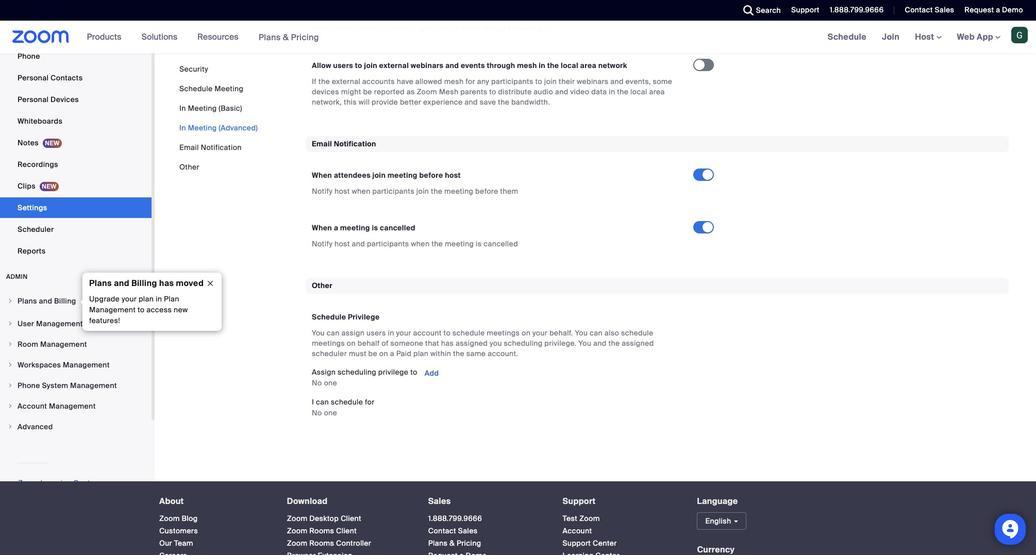 Task type: locate. For each thing, give the bounding box(es) containing it.
parents
[[461, 87, 488, 96]]

1.888.799.9666 inside button
[[831, 5, 884, 14]]

upgrade your plan in plan management to access new features!
[[89, 295, 188, 326]]

right image inside account management menu item
[[7, 404, 13, 410]]

schedule left join
[[828, 31, 867, 42]]

1 phone from the top
[[18, 52, 40, 61]]

management for room management
[[40, 340, 87, 350]]

email up 'other' link
[[180, 143, 199, 152]]

can for i can schedule for no one
[[316, 398, 329, 407]]

2 phone from the top
[[18, 381, 40, 391]]

0 horizontal spatial for
[[365, 398, 375, 407]]

0 horizontal spatial assigned
[[456, 339, 488, 348]]

and down when a meeting is cancelled
[[352, 239, 365, 249]]

1 horizontal spatial email
[[312, 139, 332, 148]]

join right the 'attendees'
[[373, 171, 386, 180]]

2 vertical spatial schedule
[[312, 313, 346, 322]]

allowed
[[416, 77, 443, 86]]

phone inside personal menu menu
[[18, 52, 40, 61]]

account management menu item
[[0, 397, 152, 417]]

personal for personal contacts
[[18, 73, 49, 83]]

schedule for schedule privilege
[[312, 313, 346, 322]]

participants up distribute
[[492, 77, 534, 86]]

2 rooms from the top
[[310, 539, 334, 548]]

in meeting (advanced)
[[180, 123, 258, 133]]

1 vertical spatial meeting
[[188, 104, 217, 113]]

1 horizontal spatial on
[[380, 350, 389, 359]]

other element
[[306, 278, 1010, 437]]

0 vertical spatial external
[[379, 61, 409, 70]]

area down some
[[650, 87, 665, 96]]

0 vertical spatial mesh
[[518, 61, 537, 70]]

1 in from the top
[[180, 104, 186, 113]]

schedule inside meetings navigation
[[828, 31, 867, 42]]

customers
[[159, 527, 198, 536]]

1 horizontal spatial &
[[450, 539, 455, 548]]

zoom up "account" link
[[580, 514, 600, 524]]

to inside you can assign users in your account to schedule meetings on your behalf. you can also schedule meetings on behalf of someone that has assigned you scheduling privilege. you and the assigned scheduler must be on a paid plan within the same account.
[[444, 329, 451, 338]]

0 vertical spatial allow
[[312, 24, 331, 33]]

2 notify from the top
[[312, 239, 333, 249]]

right image left system
[[7, 383, 13, 389]]

webinars up allowed
[[411, 61, 444, 70]]

management inside the upgrade your plan in plan management to access new features!
[[89, 305, 136, 315]]

access
[[147, 305, 172, 315]]

join down when attendees join meeting before host
[[417, 187, 429, 196]]

1 horizontal spatial area
[[650, 87, 665, 96]]

1 personal from the top
[[18, 73, 49, 83]]

1 vertical spatial for
[[365, 398, 375, 407]]

2 vertical spatial right image
[[7, 404, 13, 410]]

add
[[425, 369, 439, 378]]

meeting
[[215, 84, 244, 93], [188, 104, 217, 113], [188, 123, 217, 133]]

save
[[480, 97, 496, 107]]

right image left workspaces
[[7, 362, 13, 369]]

1 vertical spatial rooms
[[310, 539, 334, 548]]

other up the schedule privilege
[[312, 281, 333, 290]]

their
[[401, 24, 418, 33], [559, 77, 575, 86]]

0 vertical spatial meetings
[[487, 329, 520, 338]]

0 vertical spatial local
[[561, 61, 579, 70]]

right image inside workspaces management menu item
[[7, 362, 13, 369]]

no one
[[312, 379, 337, 388]]

during
[[483, 24, 506, 33]]

behalf
[[358, 339, 380, 348]]

1 vertical spatial phone
[[18, 381, 40, 391]]

external inside if the external accounts have allowed mesh for any participants to join their webinars and events, some devices might be reported as zoom mesh parents to distribute audio and video data in the local area network, this will provide better experience and save the bandwidth.
[[332, 77, 361, 86]]

email notification up the 'attendees'
[[312, 139, 376, 148]]

meeting down schedule meeting link
[[188, 104, 217, 113]]

experience
[[424, 97, 463, 107]]

external up the have
[[379, 61, 409, 70]]

mesh right through
[[518, 61, 537, 70]]

allow for allow participants to sort their gallery view order during a meeting
[[312, 24, 331, 33]]

client
[[341, 514, 362, 524], [336, 527, 357, 536]]

and up 'user management'
[[39, 297, 52, 306]]

local
[[561, 61, 579, 70], [631, 87, 648, 96]]

provide
[[372, 97, 398, 107]]

0 horizontal spatial schedule
[[180, 84, 213, 93]]

right image inside advanced menu item
[[7, 424, 13, 431]]

and inside menu item
[[39, 297, 52, 306]]

0 vertical spatial notify
[[312, 187, 333, 196]]

0 vertical spatial rooms
[[310, 527, 334, 536]]

1 one from the top
[[324, 379, 337, 388]]

0 horizontal spatial users
[[333, 61, 353, 70]]

assigned
[[456, 339, 488, 348], [622, 339, 654, 348]]

0 vertical spatial support
[[792, 5, 820, 14]]

zoom down download
[[287, 514, 308, 524]]

blog
[[182, 514, 198, 524]]

1 vertical spatial on
[[347, 339, 356, 348]]

some
[[653, 77, 673, 86]]

1 vertical spatial be
[[369, 350, 378, 359]]

in down schedule meeting link
[[180, 104, 186, 113]]

account
[[413, 329, 442, 338]]

0 vertical spatial their
[[401, 24, 418, 33]]

management down workspaces management menu item
[[70, 381, 117, 391]]

to inside the upgrade your plan in plan management to access new features!
[[138, 305, 145, 315]]

learning
[[40, 479, 71, 488]]

right image inside user management menu item
[[7, 321, 13, 327]]

zoom down zoom rooms client link
[[287, 539, 308, 548]]

host down when a meeting is cancelled
[[335, 239, 350, 249]]

plans for plans and billing
[[18, 297, 37, 306]]

0 vertical spatial scheduling
[[504, 339, 543, 348]]

one inside i can schedule for no one
[[324, 409, 337, 418]]

plans and billing menu item
[[0, 292, 152, 313]]

right image inside the room management menu item
[[7, 342, 13, 348]]

2 when from the top
[[312, 223, 332, 233]]

1 vertical spatial when
[[411, 239, 430, 249]]

no down i
[[312, 409, 322, 418]]

scheduling down must
[[338, 368, 377, 377]]

the
[[548, 61, 560, 70], [319, 77, 330, 86], [618, 87, 629, 96], [498, 97, 510, 107], [431, 187, 443, 196], [432, 239, 443, 249], [609, 339, 620, 348], [453, 350, 465, 359]]

and inside you can assign users in your account to schedule meetings on your behalf. you can also schedule meetings on behalf of someone that has assigned you scheduling privilege. you and the assigned scheduler must be on a paid plan within the same account.
[[594, 339, 607, 348]]

allow down sort
[[312, 24, 331, 33]]

2 allow from the top
[[312, 61, 332, 70]]

data
[[592, 87, 607, 96]]

management up workspaces management
[[40, 340, 87, 350]]

2 right image from the top
[[7, 383, 13, 389]]

rooms
[[310, 527, 334, 536], [310, 539, 334, 548]]

must
[[349, 350, 367, 359]]

plans down 1.888.799.9666 link
[[429, 539, 448, 548]]

external up might
[[332, 77, 361, 86]]

email inside menu bar
[[180, 143, 199, 152]]

3 right image from the top
[[7, 342, 13, 348]]

zoom blog customers our team
[[159, 514, 198, 548]]

attendees
[[334, 171, 371, 180]]

one down assign
[[324, 379, 337, 388]]

plans inside tooltip
[[89, 278, 112, 289]]

participants down when attendees join meeting before host
[[373, 187, 415, 196]]

1 vertical spatial one
[[324, 409, 337, 418]]

has inside tooltip
[[159, 278, 174, 289]]

schedule inside other element
[[312, 313, 346, 322]]

products
[[87, 31, 121, 42]]

workspaces management menu item
[[0, 356, 152, 375]]

in inside if the external accounts have allowed mesh for any participants to join their webinars and events, some devices might be reported as zoom mesh parents to distribute audio and video data in the local area network, this will provide better experience and save the bandwidth.
[[609, 87, 616, 96]]

right image left account management
[[7, 404, 13, 410]]

sales
[[936, 5, 955, 14], [429, 497, 451, 507], [459, 527, 478, 536]]

pricing inside product information navigation
[[291, 32, 319, 43]]

meeting for (basic)
[[188, 104, 217, 113]]

right image
[[7, 362, 13, 369], [7, 383, 13, 389], [7, 404, 13, 410]]

scheduling up account.
[[504, 339, 543, 348]]

can right i
[[316, 398, 329, 407]]

1 horizontal spatial before
[[476, 187, 499, 196]]

right image inside plans and billing menu item
[[7, 298, 13, 305]]

1 vertical spatial cancelled
[[484, 239, 519, 249]]

0 vertical spatial billing
[[132, 278, 157, 289]]

management up room management at the left of the page
[[36, 320, 83, 329]]

1 vertical spatial no
[[312, 409, 322, 418]]

1 horizontal spatial their
[[559, 77, 575, 86]]

1 horizontal spatial sales
[[459, 527, 478, 536]]

support down "account" link
[[563, 539, 591, 548]]

participants down sort gallery view
[[333, 24, 375, 33]]

banner
[[0, 21, 1037, 54]]

host for when attendees join meeting before host
[[335, 187, 350, 196]]

3 right image from the top
[[7, 404, 13, 410]]

before up notify host when participants join the meeting before them
[[420, 171, 443, 180]]

2 vertical spatial host
[[335, 239, 350, 249]]

and inside tooltip
[[114, 278, 129, 289]]

schedule
[[828, 31, 867, 42], [180, 84, 213, 93], [312, 313, 346, 322]]

0 vertical spatial on
[[522, 329, 531, 338]]

be up will
[[363, 87, 372, 96]]

1 vertical spatial their
[[559, 77, 575, 86]]

events
[[461, 61, 485, 70]]

management inside menu item
[[40, 340, 87, 350]]

pricing down 1.888.799.9666 link
[[457, 539, 482, 548]]

when for when attendees join meeting before host
[[312, 171, 332, 180]]

1 vertical spatial billing
[[54, 297, 76, 306]]

in right data
[[609, 87, 616, 96]]

mesh
[[439, 87, 459, 96]]

sales down 1.888.799.9666 link
[[459, 527, 478, 536]]

support right search
[[792, 5, 820, 14]]

plans inside product information navigation
[[259, 32, 281, 43]]

on left behalf.
[[522, 329, 531, 338]]

allow
[[312, 24, 331, 33], [312, 61, 332, 70]]

schedule up assign
[[312, 313, 346, 322]]

gallery
[[420, 24, 443, 33]]

join up audio
[[545, 77, 557, 86]]

participants inside if the external accounts have allowed mesh for any participants to join their webinars and events, some devices might be reported as zoom mesh parents to distribute audio and video data in the local area network, this will provide better experience and save the bandwidth.
[[492, 77, 534, 86]]

phone down the webinars
[[18, 52, 40, 61]]

contact inside 1.888.799.9666 contact sales plans & pricing
[[429, 527, 457, 536]]

plans for plans and billing has moved
[[89, 278, 112, 289]]

1 notify from the top
[[312, 187, 333, 196]]

webinars up data
[[577, 77, 609, 86]]

have
[[397, 77, 414, 86]]

0 vertical spatial is
[[372, 223, 378, 233]]

right image down admin
[[7, 298, 13, 305]]

scheduling inside you can assign users in your account to schedule meetings on your behalf. you can also schedule meetings on behalf of someone that has assigned you scheduling privilege. you and the assigned scheduler must be on a paid plan within the same account.
[[504, 339, 543, 348]]

allow up "if"
[[312, 61, 332, 70]]

0 vertical spatial schedule
[[828, 31, 867, 42]]

right image inside the phone system management menu item
[[7, 383, 13, 389]]

features!
[[89, 316, 120, 326]]

2 in from the top
[[180, 123, 186, 133]]

to up save
[[490, 87, 497, 96]]

and inside email notification element
[[352, 239, 365, 249]]

profile picture image
[[1012, 27, 1029, 43]]

settings link
[[0, 198, 152, 218]]

1 vertical spatial plan
[[414, 350, 429, 359]]

0 horizontal spatial billing
[[54, 297, 76, 306]]

plan down plans and billing has moved
[[139, 295, 154, 304]]

schedule meeting
[[180, 84, 244, 93]]

0 horizontal spatial &
[[283, 32, 289, 43]]

management
[[89, 305, 136, 315], [36, 320, 83, 329], [40, 340, 87, 350], [63, 361, 110, 370], [70, 381, 117, 391], [49, 402, 96, 411]]

0 vertical spatial be
[[363, 87, 372, 96]]

2 personal from the top
[[18, 95, 49, 104]]

and down also
[[594, 339, 607, 348]]

plans and billing
[[18, 297, 76, 306]]

plans
[[259, 32, 281, 43], [89, 278, 112, 289], [18, 297, 37, 306], [429, 539, 448, 548]]

1 when from the top
[[312, 171, 332, 180]]

support up test zoom link
[[563, 497, 596, 507]]

customers link
[[159, 527, 198, 536]]

billing for plans and billing has moved
[[132, 278, 157, 289]]

1 right image from the top
[[7, 298, 13, 305]]

plans up user
[[18, 297, 37, 306]]

1 vertical spatial allow
[[312, 61, 332, 70]]

0 vertical spatial personal
[[18, 73, 49, 83]]

reported
[[374, 87, 405, 96]]

webinars link
[[0, 24, 152, 45]]

you right "privilege."
[[579, 339, 592, 348]]

schedule right also
[[622, 329, 654, 338]]

products button
[[87, 21, 126, 54]]

1 horizontal spatial has
[[441, 339, 454, 348]]

order
[[462, 24, 481, 33]]

1 rooms from the top
[[310, 527, 334, 536]]

zoom inside zoom blog customers our team
[[159, 514, 180, 524]]

right image left room at the left of page
[[7, 342, 13, 348]]

to up might
[[355, 61, 363, 70]]

1 vertical spatial contact
[[429, 527, 457, 536]]

contact sales
[[906, 5, 955, 14]]

1 right image from the top
[[7, 362, 13, 369]]

notification down in meeting (advanced) link
[[201, 143, 242, 152]]

4 right image from the top
[[7, 424, 13, 431]]

1 horizontal spatial assigned
[[622, 339, 654, 348]]

right image
[[7, 298, 13, 305], [7, 321, 13, 327], [7, 342, 13, 348], [7, 424, 13, 431]]

0 vertical spatial sales
[[936, 5, 955, 14]]

1 horizontal spatial cancelled
[[484, 239, 519, 249]]

center down test zoom link
[[593, 539, 617, 548]]

phone inside menu item
[[18, 381, 40, 391]]

to left 'access'
[[138, 305, 145, 315]]

test
[[563, 514, 578, 524]]

0 vertical spatial pricing
[[291, 32, 319, 43]]

rooms down desktop
[[310, 527, 334, 536]]

host down the 'attendees'
[[335, 187, 350, 196]]

for inside if the external accounts have allowed mesh for any participants to join their webinars and events, some devices might be reported as zoom mesh parents to distribute audio and video data in the local area network, this will provide better experience and save the bandwidth.
[[466, 77, 476, 86]]

2 horizontal spatial on
[[522, 329, 531, 338]]

1 horizontal spatial schedule
[[312, 313, 346, 322]]

1 vertical spatial local
[[631, 87, 648, 96]]

room management
[[18, 340, 87, 350]]

room
[[18, 340, 38, 350]]

0 vertical spatial 1.888.799.9666
[[831, 5, 884, 14]]

0 vertical spatial one
[[324, 379, 337, 388]]

might
[[341, 87, 361, 96]]

join up "accounts"
[[364, 61, 378, 70]]

sales up 1.888.799.9666 link
[[429, 497, 451, 507]]

1 vertical spatial right image
[[7, 383, 13, 389]]

no down assign
[[312, 379, 322, 388]]

personal up personal devices
[[18, 73, 49, 83]]

1 vertical spatial account
[[563, 527, 592, 536]]

0 horizontal spatial sales
[[429, 497, 451, 507]]

accounts
[[363, 77, 395, 86]]

0 horizontal spatial meetings
[[312, 339, 345, 348]]

request a demo link
[[958, 0, 1037, 21], [965, 5, 1024, 14]]

within
[[431, 350, 452, 359]]

1.888.799.9666 up the schedule link
[[831, 5, 884, 14]]

privilege
[[379, 368, 409, 377]]

contact down 1.888.799.9666 link
[[429, 527, 457, 536]]

billing up user management menu item
[[54, 297, 76, 306]]

1 vertical spatial support
[[563, 497, 596, 507]]

webinars
[[18, 30, 51, 39]]

to
[[377, 24, 384, 33], [355, 61, 363, 70], [536, 77, 543, 86], [490, 87, 497, 96], [138, 305, 145, 315], [444, 329, 451, 338], [411, 368, 418, 377]]

2 horizontal spatial schedule
[[622, 329, 654, 338]]

0 vertical spatial client
[[341, 514, 362, 524]]

0 horizontal spatial notification
[[201, 143, 242, 152]]

billing inside menu item
[[54, 297, 76, 306]]

1 assigned from the left
[[456, 339, 488, 348]]

zoom up customers
[[159, 514, 180, 524]]

notification up the 'attendees'
[[334, 139, 376, 148]]

their inside if the external accounts have allowed mesh for any participants to join their webinars and events, some devices might be reported as zoom mesh parents to distribute audio and video data in the local area network, this will provide better experience and save the bandwidth.
[[559, 77, 575, 86]]

email notification link
[[180, 143, 242, 152]]

phone link
[[0, 46, 152, 67]]

(advanced)
[[219, 123, 258, 133]]

billing inside tooltip
[[132, 278, 157, 289]]

can left also
[[590, 329, 603, 338]]

in up 'access'
[[156, 295, 162, 304]]

zoom down zoom desktop client link
[[287, 527, 308, 536]]

other down email notification link
[[180, 163, 200, 172]]

meetings
[[487, 329, 520, 338], [312, 339, 345, 348]]

1 horizontal spatial center
[[593, 539, 617, 548]]

0 horizontal spatial center
[[73, 479, 97, 488]]

0 horizontal spatial webinars
[[411, 61, 444, 70]]

management up the phone system management menu item
[[63, 361, 110, 370]]

mesh up 'mesh'
[[445, 77, 464, 86]]

plans up 'upgrade'
[[89, 278, 112, 289]]

in up of
[[388, 329, 395, 338]]

your inside the upgrade your plan in plan management to access new features!
[[122, 295, 137, 304]]

schedule down no one
[[331, 398, 363, 407]]

menu bar
[[180, 64, 258, 172]]

email
[[312, 139, 332, 148], [180, 143, 199, 152]]

meetings navigation
[[821, 21, 1037, 54]]

1.888.799.9666 for 1.888.799.9666 contact sales plans & pricing
[[429, 514, 483, 524]]

users
[[333, 61, 353, 70], [367, 329, 386, 338]]

in up email notification link
[[180, 123, 186, 133]]

management for account management
[[49, 402, 96, 411]]

solutions
[[142, 31, 178, 42]]

1 vertical spatial notify
[[312, 239, 333, 249]]

1 horizontal spatial scheduling
[[504, 339, 543, 348]]

2 right image from the top
[[7, 321, 13, 327]]

1 vertical spatial &
[[450, 539, 455, 548]]

also
[[605, 329, 620, 338]]

1 horizontal spatial account
[[563, 527, 592, 536]]

contact up the host
[[906, 5, 934, 14]]

0 vertical spatial before
[[420, 171, 443, 180]]

can for you can assign users in your account to schedule meetings on your behalf. you can also schedule meetings on behalf of someone that has assigned you scheduling privilege. you and the assigned scheduler must be on a paid plan within the same account.
[[327, 329, 340, 338]]

before left them
[[476, 187, 499, 196]]

security
[[180, 64, 208, 74]]

1.888.799.9666 down sales link
[[429, 514, 483, 524]]

1 vertical spatial host
[[335, 187, 350, 196]]

2 no from the top
[[312, 409, 322, 418]]

our team link
[[159, 539, 193, 548]]

meeting up (basic)
[[215, 84, 244, 93]]

1 vertical spatial external
[[332, 77, 361, 86]]

right image for workspaces management
[[7, 362, 13, 369]]

1 horizontal spatial billing
[[132, 278, 157, 289]]

support link
[[784, 0, 823, 21], [792, 5, 820, 14], [563, 497, 596, 507]]

1 allow from the top
[[312, 24, 331, 33]]

advanced menu item
[[0, 418, 152, 437]]

paid
[[397, 350, 412, 359]]

users up might
[[333, 61, 353, 70]]

plans inside menu item
[[18, 297, 37, 306]]

0 horizontal spatial 1.888.799.9666
[[429, 514, 483, 524]]

0 vertical spatial has
[[159, 278, 174, 289]]

2 vertical spatial sales
[[459, 527, 478, 536]]

1 vertical spatial when
[[312, 223, 332, 233]]

assign scheduling privilege to
[[312, 368, 420, 377]]

personal
[[18, 73, 49, 83], [18, 95, 49, 104]]

account down test zoom link
[[563, 527, 592, 536]]

you right behalf.
[[575, 329, 588, 338]]

users inside you can assign users in your account to schedule meetings on your behalf. you can also schedule meetings on behalf of someone that has assigned you scheduling privilege. you and the assigned scheduler must be on a paid plan within the same account.
[[367, 329, 386, 338]]

email down the network, on the top left of the page
[[312, 139, 332, 148]]

0 horizontal spatial email
[[180, 143, 199, 152]]

your up someone
[[396, 329, 412, 338]]

0 vertical spatial phone
[[18, 52, 40, 61]]

has up within at left bottom
[[441, 339, 454, 348]]

can inside i can schedule for no one
[[316, 398, 329, 407]]

1 horizontal spatial for
[[466, 77, 476, 86]]

clips
[[18, 182, 36, 191]]

no inside i can schedule for no one
[[312, 409, 322, 418]]

2 one from the top
[[324, 409, 337, 418]]

personal for personal devices
[[18, 95, 49, 104]]

zoom
[[417, 87, 438, 96], [18, 479, 39, 488], [159, 514, 180, 524], [287, 514, 308, 524], [580, 514, 600, 524], [287, 527, 308, 536], [287, 539, 308, 548]]



Task type: vqa. For each thing, say whether or not it's contained in the screenshot.
leftmost CENTER
yes



Task type: describe. For each thing, give the bounding box(es) containing it.
search button
[[736, 0, 784, 21]]

sales inside 1.888.799.9666 contact sales plans & pricing
[[459, 527, 478, 536]]

0 horizontal spatial on
[[347, 339, 356, 348]]

language
[[698, 497, 739, 507]]

allow for allow users to join external webinars and events through mesh in the local area network
[[312, 61, 332, 70]]

user management menu item
[[0, 314, 152, 334]]

privilege.
[[545, 339, 577, 348]]

test zoom account support center
[[563, 514, 617, 548]]

0 vertical spatial contact
[[906, 5, 934, 14]]

to left sort
[[377, 24, 384, 33]]

gallery
[[329, 8, 355, 17]]

events,
[[626, 77, 651, 86]]

you can assign users in your account to schedule meetings on your behalf. you can also schedule meetings on behalf of someone that has assigned you scheduling privilege. you and the assigned scheduler must be on a paid plan within the same account.
[[312, 329, 654, 359]]

1 horizontal spatial is
[[476, 239, 482, 249]]

host for when a meeting is cancelled
[[335, 239, 350, 249]]

to up audio
[[536, 77, 543, 86]]

has inside you can assign users in your account to schedule meetings on your behalf. you can also schedule meetings on behalf of someone that has assigned you scheduling privilege. you and the assigned scheduler must be on a paid plan within the same account.
[[441, 339, 454, 348]]

app
[[978, 31, 994, 42]]

in meeting (basic) link
[[180, 104, 242, 113]]

privilege
[[348, 313, 380, 322]]

moved
[[176, 278, 204, 289]]

1 horizontal spatial external
[[379, 61, 409, 70]]

0 vertical spatial area
[[581, 61, 597, 70]]

user management
[[18, 320, 83, 329]]

that
[[426, 339, 440, 348]]

1 vertical spatial scheduling
[[338, 368, 377, 377]]

controller
[[336, 539, 372, 548]]

support center link
[[563, 539, 617, 548]]

phone system management menu item
[[0, 376, 152, 396]]

join link
[[875, 21, 908, 54]]

webinars inside if the external accounts have allowed mesh for any participants to join their webinars and events, some devices might be reported as zoom mesh parents to distribute audio and video data in the local area network, this will provide better experience and save the bandwidth.
[[577, 77, 609, 86]]

schedule privilege
[[312, 313, 380, 322]]

other link
[[180, 163, 200, 172]]

schedule meeting link
[[180, 84, 244, 93]]

devices
[[51, 95, 79, 104]]

1 horizontal spatial schedule
[[453, 329, 485, 338]]

for inside i can schedule for no one
[[365, 398, 375, 407]]

reports link
[[0, 241, 152, 262]]

advanced
[[18, 423, 53, 432]]

desktop
[[310, 514, 339, 524]]

recordings link
[[0, 154, 152, 175]]

participants down when a meeting is cancelled
[[367, 239, 409, 249]]

right image for phone system management
[[7, 383, 13, 389]]

0 horizontal spatial before
[[420, 171, 443, 180]]

0 vertical spatial users
[[333, 61, 353, 70]]

1 horizontal spatial your
[[396, 329, 412, 338]]

1 no from the top
[[312, 379, 322, 388]]

zoom inside "test zoom account support center"
[[580, 514, 600, 524]]

web app
[[958, 31, 994, 42]]

banner containing products
[[0, 21, 1037, 54]]

0 vertical spatial webinars
[[411, 61, 444, 70]]

plans and billing has moved tooltip
[[80, 273, 222, 331]]

1 horizontal spatial notification
[[334, 139, 376, 148]]

1.888.799.9666 button up join
[[823, 0, 887, 21]]

pricing inside 1.888.799.9666 contact sales plans & pricing
[[457, 539, 482, 548]]

0 horizontal spatial email notification
[[180, 143, 242, 152]]

billing for plans and billing
[[54, 297, 76, 306]]

assign
[[312, 368, 336, 377]]

web
[[958, 31, 976, 42]]

close image
[[202, 279, 219, 288]]

personal menu menu
[[0, 0, 152, 263]]

join
[[883, 31, 900, 42]]

room management menu item
[[0, 335, 152, 355]]

clips link
[[0, 176, 152, 197]]

schedule for schedule meeting
[[180, 84, 213, 93]]

settings
[[18, 204, 47, 213]]

local inside if the external accounts have allowed mesh for any participants to join their webinars and events, some devices might be reported as zoom mesh parents to distribute audio and video data in the local area network, this will provide better experience and save the bandwidth.
[[631, 87, 648, 96]]

& inside product information navigation
[[283, 32, 289, 43]]

1.888.799.9666 button up the schedule link
[[831, 5, 884, 14]]

zoom desktop client link
[[287, 514, 362, 524]]

someone
[[391, 339, 424, 348]]

will
[[359, 97, 370, 107]]

zoom desktop client zoom rooms client zoom rooms controller
[[287, 514, 372, 548]]

0 vertical spatial other
[[180, 163, 200, 172]]

new
[[174, 305, 188, 315]]

0 vertical spatial cancelled
[[380, 223, 416, 233]]

and down parents
[[465, 97, 478, 107]]

you up scheduler
[[312, 329, 325, 338]]

resources
[[198, 31, 239, 42]]

plans and billing has moved
[[89, 278, 204, 289]]

test zoom link
[[563, 514, 600, 524]]

2 horizontal spatial sales
[[936, 5, 955, 14]]

zoom rooms controller link
[[287, 539, 372, 548]]

in up audio
[[539, 61, 546, 70]]

be inside if the external accounts have allowed mesh for any participants to join their webinars and events, some devices might be reported as zoom mesh parents to distribute audio and video data in the local area network, this will provide better experience and save the bandwidth.
[[363, 87, 372, 96]]

zoom logo image
[[12, 30, 69, 43]]

schedule inside i can schedule for no one
[[331, 398, 363, 407]]

plans for plans & pricing
[[259, 32, 281, 43]]

plan inside you can assign users in your account to schedule meetings on your behalf. you can also schedule meetings on behalf of someone that has assigned you scheduling privilege. you and the assigned scheduler must be on a paid plan within the same account.
[[414, 350, 429, 359]]

2 vertical spatial on
[[380, 350, 389, 359]]

network
[[599, 61, 628, 70]]

allow users to join external webinars and events through mesh in the local area network
[[312, 61, 628, 70]]

zoom rooms client link
[[287, 527, 357, 536]]

1 horizontal spatial when
[[411, 239, 430, 249]]

personal contacts
[[18, 73, 83, 83]]

1 horizontal spatial mesh
[[518, 61, 537, 70]]

0 horizontal spatial when
[[352, 187, 371, 196]]

reports
[[18, 247, 46, 256]]

0 horizontal spatial is
[[372, 223, 378, 233]]

personal contacts link
[[0, 68, 152, 88]]

and down network
[[611, 77, 624, 86]]

notes link
[[0, 133, 152, 153]]

request a demo
[[965, 5, 1024, 14]]

1 horizontal spatial meetings
[[487, 329, 520, 338]]

1 vertical spatial meetings
[[312, 339, 345, 348]]

and left video
[[556, 87, 569, 96]]

account inside menu item
[[18, 402, 47, 411]]

1 horizontal spatial other
[[312, 281, 333, 290]]

when for when a meeting is cancelled
[[312, 223, 332, 233]]

be inside you can assign users in your account to schedule meetings on your behalf. you can also schedule meetings on behalf of someone that has assigned you scheduling privilege. you and the assigned scheduler must be on a paid plan within the same account.
[[369, 350, 378, 359]]

any
[[478, 77, 490, 86]]

notify for notify host and participants when the meeting is cancelled
[[312, 239, 333, 249]]

right image for account management
[[7, 404, 13, 410]]

account management
[[18, 402, 96, 411]]

audio
[[534, 87, 554, 96]]

2 assigned from the left
[[622, 339, 654, 348]]

in inside the upgrade your plan in plan management to access new features!
[[156, 295, 162, 304]]

menu bar containing security
[[180, 64, 258, 172]]

upgrade
[[89, 295, 120, 304]]

contacts
[[51, 73, 83, 83]]

i
[[312, 398, 314, 407]]

notify host when participants join the meeting before them
[[312, 187, 519, 196]]

distribute
[[499, 87, 532, 96]]

right image for plans
[[7, 298, 13, 305]]

video
[[571, 87, 590, 96]]

to left the add button
[[411, 368, 418, 377]]

them
[[501, 187, 519, 196]]

in for in meeting (advanced)
[[180, 123, 186, 133]]

right image for user
[[7, 321, 13, 327]]

workspaces
[[18, 361, 61, 370]]

view
[[445, 24, 460, 33]]

sort
[[312, 8, 327, 17]]

zoom learning center link
[[18, 479, 97, 488]]

meetings
[[18, 8, 51, 18]]

in inside you can assign users in your account to schedule meetings on your behalf. you can also schedule meetings on behalf of someone that has assigned you scheduling privilege. you and the assigned scheduler must be on a paid plan within the same account.
[[388, 329, 395, 338]]

0 vertical spatial host
[[445, 171, 461, 180]]

zoom inside if the external accounts have allowed mesh for any participants to join their webinars and events, some devices might be reported as zoom mesh parents to distribute audio and video data in the local area network, this will provide better experience and save the bandwidth.
[[417, 87, 438, 96]]

join inside if the external accounts have allowed mesh for any participants to join their webinars and events, some devices might be reported as zoom mesh parents to distribute audio and video data in the local area network, this will provide better experience and save the bandwidth.
[[545, 77, 557, 86]]

phone for phone system management
[[18, 381, 40, 391]]

& inside 1.888.799.9666 contact sales plans & pricing
[[450, 539, 455, 548]]

download
[[287, 497, 328, 507]]

notes
[[18, 138, 39, 148]]

email notification element
[[306, 136, 1010, 262]]

search
[[757, 6, 782, 15]]

1.888.799.9666 for 1.888.799.9666
[[831, 5, 884, 14]]

area inside if the external accounts have allowed mesh for any participants to join their webinars and events, some devices might be reported as zoom mesh parents to distribute audio and video data in the local area network, this will provide better experience and save the bandwidth.
[[650, 87, 665, 96]]

notify for notify host when participants join the meeting before them
[[312, 187, 333, 196]]

devices
[[312, 87, 339, 96]]

center inside "test zoom account support center"
[[593, 539, 617, 548]]

admin menu menu
[[0, 292, 152, 438]]

in for in meeting (basic)
[[180, 104, 186, 113]]

admin
[[6, 273, 28, 281]]

1.888.799.9666 contact sales plans & pricing
[[429, 514, 483, 548]]

resources button
[[198, 21, 243, 54]]

0 vertical spatial center
[[73, 479, 97, 488]]

management for user management
[[36, 320, 83, 329]]

whiteboards link
[[0, 111, 152, 132]]

zoom left learning
[[18, 479, 39, 488]]

mesh inside if the external accounts have allowed mesh for any participants to join their webinars and events, some devices might be reported as zoom mesh parents to distribute audio and video data in the local area network, this will provide better experience and save the bandwidth.
[[445, 77, 464, 86]]

plan
[[164, 295, 179, 304]]

and left events
[[446, 61, 459, 70]]

account inside "test zoom account support center"
[[563, 527, 592, 536]]

when attendees join meeting before host
[[312, 171, 461, 180]]

schedule link
[[821, 21, 875, 54]]

sort gallery view
[[312, 8, 374, 17]]

system
[[42, 381, 68, 391]]

scheduler link
[[0, 219, 152, 240]]

1 horizontal spatial email notification
[[312, 139, 376, 148]]

1 vertical spatial client
[[336, 527, 357, 536]]

schedule for schedule
[[828, 31, 867, 42]]

product information navigation
[[79, 21, 327, 54]]

solutions button
[[142, 21, 182, 54]]

host
[[916, 31, 937, 42]]

plan inside the upgrade your plan in plan management to access new features!
[[139, 295, 154, 304]]

right image for room
[[7, 342, 13, 348]]

2 horizontal spatial your
[[533, 329, 548, 338]]

support inside "test zoom account support center"
[[563, 539, 591, 548]]

a inside you can assign users in your account to schedule meetings on your behalf. you can also schedule meetings on behalf of someone that has assigned you scheduling privilege. you and the assigned scheduler must be on a paid plan within the same account.
[[390, 350, 395, 359]]

management for workspaces management
[[63, 361, 110, 370]]

0 vertical spatial meeting
[[215, 84, 244, 93]]

plans inside 1.888.799.9666 contact sales plans & pricing
[[429, 539, 448, 548]]

meeting for (advanced)
[[188, 123, 217, 133]]

phone for phone
[[18, 52, 40, 61]]

about
[[159, 497, 184, 507]]



